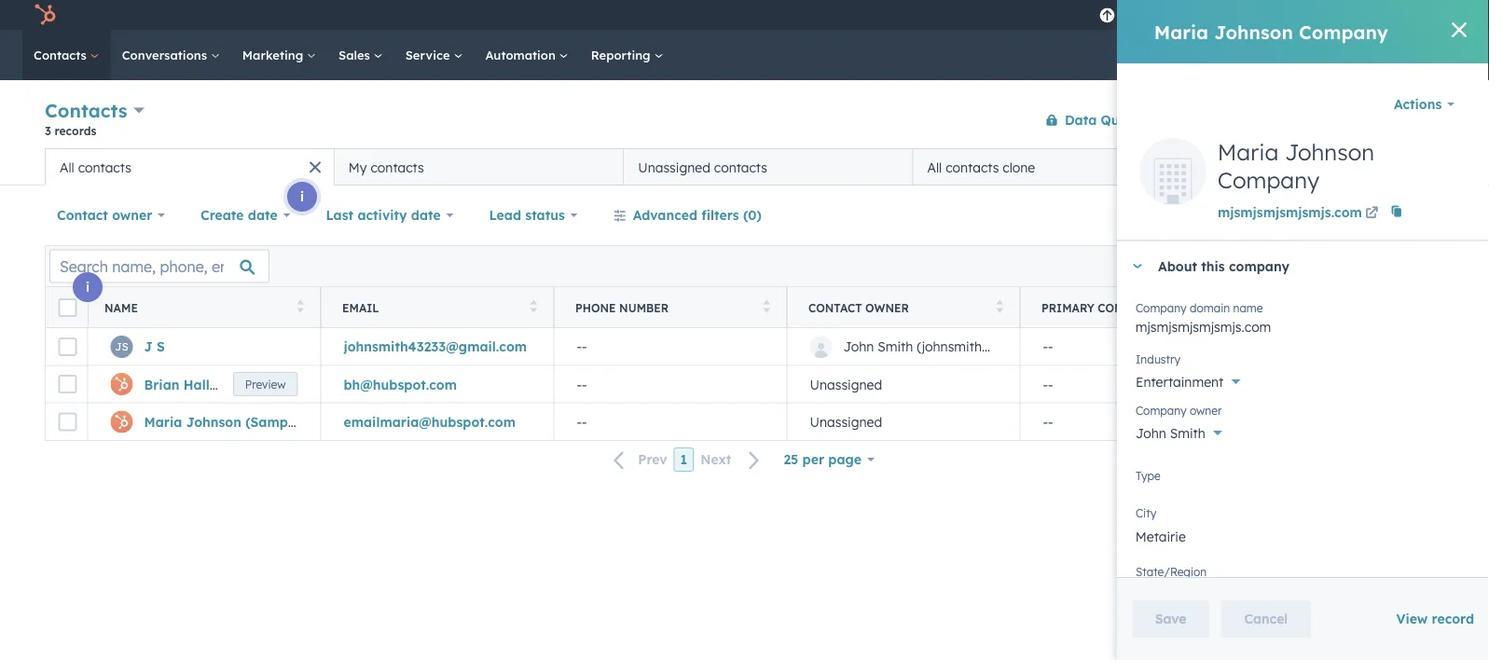 Task type: vqa. For each thing, say whether or not it's contained in the screenshot.
5
no



Task type: describe. For each thing, give the bounding box(es) containing it.
1 button
[[674, 448, 694, 472]]

reporting link
[[580, 30, 675, 80]]

johnsmith43233@gmail.com button
[[321, 328, 554, 366]]

(johnsmith43233@gmail.com)
[[917, 339, 1100, 355]]

lead
[[489, 207, 521, 223]]

about this company
[[1158, 258, 1290, 274]]

0 vertical spatial maria
[[1155, 20, 1209, 43]]

j s
[[144, 339, 165, 355]]

calling icon button
[[1174, 3, 1205, 27]]

City text field
[[1136, 517, 1471, 555]]

industry
[[1136, 353, 1181, 367]]

marketing
[[242, 47, 307, 62]]

press to sort. image
[[997, 300, 1004, 313]]

(sample for johnson
[[245, 414, 299, 430]]

johnsmith button
[[1350, 0, 1465, 30]]

unassigned for emailmaria@hubspot.com
[[810, 414, 883, 430]]

all views
[[1376, 159, 1433, 175]]

all contacts button
[[45, 148, 334, 186]]

unassigned contacts
[[638, 159, 768, 175]]

emailmaria@hubspot.com
[[344, 414, 516, 430]]

owner inside popup button
[[112, 207, 152, 223]]

create contact button
[[1335, 105, 1445, 135]]

1 horizontal spatial i button
[[287, 182, 317, 212]]

1
[[681, 451, 688, 468]]

emailmaria@hubspot.com link
[[344, 414, 516, 430]]

notifications button
[[1315, 0, 1346, 30]]

company inside primary company column header
[[1098, 301, 1155, 315]]

create date button
[[188, 197, 303, 234]]

calling icon image
[[1181, 7, 1198, 24]]

0 horizontal spatial i button
[[73, 272, 103, 302]]

maria johnson (sample contact) link
[[144, 414, 360, 430]]

company inside about this company dropdown button
[[1229, 258, 1290, 274]]

last
[[326, 207, 354, 223]]

quality
[[1101, 111, 1149, 128]]

brian halligan (sample contact) link
[[144, 376, 357, 392]]

view
[[1273, 159, 1303, 175]]

company domain name mjsmjsmjsmjsmjs.com
[[1136, 301, 1272, 335]]

notifications image
[[1322, 8, 1339, 25]]

maria johnson (sample contact)
[[144, 414, 360, 430]]

2 date from the left
[[411, 207, 441, 223]]

my contacts
[[349, 159, 424, 175]]

john smith (johnsmith43233@gmail.com) button
[[787, 328, 1100, 366]]

marketing link
[[231, 30, 327, 80]]

prev button
[[603, 448, 674, 472]]

lead status
[[489, 207, 565, 223]]

1 vertical spatial johnson
[[1285, 138, 1375, 166]]

press to sort. image for email
[[530, 300, 537, 313]]

brian halligan (sample contact)
[[144, 376, 357, 392]]

actions
[[1394, 96, 1442, 112]]

last activity date button
[[314, 197, 466, 234]]

sales link
[[327, 30, 394, 80]]

john for john smith
[[1136, 425, 1166, 441]]

smith for john smith (johnsmith43233@gmail.com)
[[878, 339, 913, 355]]

number
[[619, 301, 669, 315]]

1 press to sort. image from the left
[[297, 300, 304, 313]]

(sample for halligan
[[243, 376, 297, 392]]

data quality
[[1065, 111, 1149, 128]]

primary
[[1042, 301, 1095, 315]]

help image
[[1260, 8, 1276, 25]]

help button
[[1252, 0, 1284, 30]]

1 vertical spatial mjsmjsmjsmjsmjs.com
[[1136, 319, 1272, 335]]

bh@hubspot.com
[[344, 376, 457, 392]]

s
[[157, 339, 165, 355]]

about this company button
[[1117, 241, 1471, 291]]

contacts link
[[22, 30, 111, 80]]

press to sort. element for contact owner
[[997, 300, 1004, 316]]

25
[[784, 451, 799, 468]]

contact owner button
[[45, 197, 177, 234]]

(4/5)
[[1307, 159, 1340, 175]]

marketplaces image
[[1220, 8, 1237, 25]]

sales
[[339, 47, 374, 62]]

city
[[1136, 506, 1157, 520]]

service link
[[394, 30, 474, 80]]

smith for john smith
[[1170, 425, 1206, 441]]

unassigned contacts button
[[624, 148, 913, 186]]

automation link
[[474, 30, 580, 80]]

john smith
[[1136, 425, 1206, 441]]

0 vertical spatial mjsmjsmjsmjsmjs.com
[[1218, 204, 1362, 221]]

name
[[1233, 301, 1263, 315]]

halligan
[[184, 376, 239, 392]]

john smith button
[[1136, 415, 1471, 445]]

add view (4/5)
[[1243, 159, 1340, 175]]

1 vertical spatial maria johnson company
[[1218, 138, 1375, 194]]

domain
[[1190, 301, 1230, 315]]

johnsmith43233@gmail.com
[[344, 339, 527, 355]]

status
[[525, 207, 565, 223]]

1 date from the left
[[248, 207, 278, 223]]

contacts button
[[45, 97, 145, 124]]

entertainment
[[1136, 374, 1224, 390]]

i for rightmost i "button"
[[300, 188, 304, 205]]

primary company
[[1042, 301, 1155, 315]]

emailmaria@hubspot.com button
[[321, 403, 554, 440]]

next button
[[694, 448, 772, 472]]

john for john smith (johnsmith43233@gmail.com)
[[844, 339, 874, 355]]

record
[[1432, 611, 1475, 627]]

view record link
[[1397, 611, 1475, 627]]

0 vertical spatial maria johnson company
[[1155, 20, 1389, 43]]

link opens in a new window image
[[1366, 208, 1379, 221]]

press to sort. image for phone number
[[763, 300, 770, 313]]

contact) for maria johnson (sample contact)
[[303, 414, 360, 430]]

all contacts clone button
[[913, 148, 1203, 186]]

settings image
[[1291, 8, 1308, 25]]

all contacts
[[60, 159, 131, 175]]

25 per page button
[[772, 441, 887, 479]]

-- button for bh@hubspot.com
[[554, 366, 787, 403]]

preview
[[245, 377, 286, 391]]

1 vertical spatial contact
[[809, 301, 862, 315]]

press to sort. element for email
[[530, 300, 537, 316]]

john smith (johnsmith43233@gmail.com)
[[844, 339, 1100, 355]]

Search HubSpot search field
[[1228, 39, 1456, 71]]

conversations link
[[111, 30, 231, 80]]

link opens in a new window image
[[1366, 203, 1379, 225]]

state/region
[[1136, 565, 1207, 579]]

Search name, phone, email addresses, or company search field
[[49, 250, 270, 283]]

all for all contacts
[[60, 159, 74, 175]]

preview button
[[233, 372, 298, 396]]

john smith image
[[1361, 7, 1378, 23]]

contacts for my contacts
[[371, 159, 424, 175]]

2 vertical spatial johnson
[[186, 414, 241, 430]]

reporting
[[591, 47, 654, 62]]

1 vertical spatial maria
[[1218, 138, 1279, 166]]

all for all views
[[1376, 159, 1392, 175]]

contacts for all contacts
[[78, 159, 131, 175]]

close image
[[1452, 22, 1467, 37]]

service
[[405, 47, 454, 62]]

johnsmith
[[1382, 7, 1437, 22]]



Task type: locate. For each thing, give the bounding box(es) containing it.
john inside popup button
[[1136, 425, 1166, 441]]

i button left last
[[287, 182, 317, 212]]

1 -- button from the top
[[554, 328, 787, 366]]

1 vertical spatial contact owner
[[809, 301, 909, 315]]

(0)
[[743, 207, 762, 223]]

contact inside popup button
[[57, 207, 108, 223]]

3
[[45, 124, 51, 138]]

1 vertical spatial (sample
[[245, 414, 299, 430]]

contacts right my on the top of page
[[371, 159, 424, 175]]

1 horizontal spatial date
[[411, 207, 441, 223]]

0 horizontal spatial contact
[[57, 207, 108, 223]]

1 horizontal spatial contact owner
[[809, 301, 909, 315]]

bh@hubspot.com link
[[344, 376, 457, 392]]

maria left the 'marketplaces' icon
[[1155, 20, 1209, 43]]

unassigned button for emailmaria@hubspot.com
[[787, 403, 1020, 440]]

0 vertical spatial create
[[1351, 113, 1386, 127]]

maria left (4/5)
[[1218, 138, 1279, 166]]

unassigned button for bh@hubspot.com
[[787, 366, 1020, 403]]

i button left name
[[73, 272, 103, 302]]

unassigned button
[[787, 366, 1020, 403], [787, 403, 1020, 440]]

1 horizontal spatial contact
[[809, 301, 862, 315]]

mjsmjsmjsmjsmjs.com down domain
[[1136, 319, 1272, 335]]

0 horizontal spatial smith
[[878, 339, 913, 355]]

3 all from the left
[[928, 159, 942, 175]]

all down 3 records
[[60, 159, 74, 175]]

smith
[[878, 339, 913, 355], [1170, 425, 1206, 441]]

email
[[342, 301, 379, 315]]

contacts
[[78, 159, 131, 175], [371, 159, 424, 175], [714, 159, 768, 175], [946, 159, 999, 175]]

contact owner up john smith (johnsmith43233@gmail.com) button
[[809, 301, 909, 315]]

0 vertical spatial company
[[1229, 258, 1290, 274]]

2 -- button from the top
[[554, 366, 787, 403]]

date
[[248, 207, 278, 223], [411, 207, 441, 223]]

contacts up records
[[45, 99, 127, 122]]

company up 'name' at the top
[[1229, 258, 1290, 274]]

1 vertical spatial i button
[[73, 272, 103, 302]]

contacts inside popup button
[[45, 99, 127, 122]]

contact) for brian halligan (sample contact)
[[301, 376, 357, 392]]

1 vertical spatial company
[[1098, 301, 1155, 315]]

name
[[104, 301, 138, 315]]

create left contact
[[1351, 113, 1386, 127]]

2 vertical spatial owner
[[1190, 404, 1222, 418]]

company
[[1299, 20, 1389, 43], [1218, 166, 1320, 194], [1136, 301, 1187, 315], [1136, 404, 1187, 418]]

contact
[[57, 207, 108, 223], [809, 301, 862, 315]]

records
[[55, 124, 96, 138]]

advanced
[[633, 207, 698, 223]]

export
[[1290, 259, 1325, 273]]

4 contacts from the left
[[946, 159, 999, 175]]

advanced filters (0) button
[[601, 197, 774, 234]]

1 unassigned button from the top
[[787, 366, 1020, 403]]

press to sort. element
[[297, 300, 304, 316], [530, 300, 537, 316], [763, 300, 770, 316], [997, 300, 1004, 316]]

0 vertical spatial contact owner
[[57, 207, 152, 223]]

1 vertical spatial i
[[86, 279, 90, 295]]

my
[[349, 159, 367, 175]]

cancel button
[[1221, 601, 1312, 638]]

0 horizontal spatial company
[[1098, 301, 1155, 315]]

create for create contact
[[1351, 113, 1386, 127]]

2 unassigned button from the top
[[787, 403, 1020, 440]]

0 vertical spatial smith
[[878, 339, 913, 355]]

create contact
[[1351, 113, 1429, 127]]

contact owner
[[57, 207, 152, 223], [809, 301, 909, 315]]

contacts down hubspot link
[[34, 47, 90, 62]]

i for the left i "button"
[[86, 279, 90, 295]]

contact)
[[301, 376, 357, 392], [303, 414, 360, 430]]

entertainment button
[[1136, 363, 1471, 394]]

j s link
[[144, 339, 165, 355]]

per
[[803, 451, 825, 468]]

1 vertical spatial contacts
[[45, 99, 127, 122]]

0 vertical spatial (sample
[[243, 376, 297, 392]]

company down caret image
[[1098, 301, 1155, 315]]

1 horizontal spatial create
[[1351, 113, 1386, 127]]

2 horizontal spatial all
[[1376, 159, 1392, 175]]

this
[[1201, 258, 1225, 274]]

0 vertical spatial owner
[[112, 207, 152, 223]]

contacts left the clone
[[946, 159, 999, 175]]

2 horizontal spatial owner
[[1190, 404, 1222, 418]]

0 vertical spatial contact)
[[301, 376, 357, 392]]

i button
[[287, 182, 317, 212], [73, 272, 103, 302]]

0 vertical spatial unassigned
[[638, 159, 711, 175]]

data quality button
[[1033, 101, 1150, 139]]

save button
[[1132, 601, 1210, 638]]

caret image
[[1132, 264, 1143, 269]]

search image
[[1450, 49, 1463, 62]]

1 vertical spatial unassigned
[[810, 376, 883, 392]]

0 vertical spatial johnson
[[1215, 20, 1294, 43]]

view
[[1397, 611, 1428, 627]]

0 horizontal spatial all
[[60, 159, 74, 175]]

--
[[577, 339, 587, 355], [1043, 339, 1054, 355], [1276, 339, 1287, 355], [577, 376, 587, 392], [1043, 376, 1054, 392], [577, 414, 587, 430], [1043, 414, 1054, 430]]

contact) down bh@hubspot.com
[[303, 414, 360, 430]]

owner up john smith (johnsmith43233@gmail.com) button
[[866, 301, 909, 315]]

(sample down preview button
[[245, 414, 299, 430]]

unassigned inside button
[[638, 159, 711, 175]]

create date
[[201, 207, 278, 223]]

2 press to sort. image from the left
[[530, 300, 537, 313]]

1 horizontal spatial john
[[1136, 425, 1166, 441]]

1 horizontal spatial smith
[[1170, 425, 1206, 441]]

all for all contacts clone
[[928, 159, 942, 175]]

contacts for unassigned contacts
[[714, 159, 768, 175]]

add view (4/5) button
[[1210, 148, 1364, 186]]

marketplaces button
[[1209, 0, 1248, 30]]

all left the clone
[[928, 159, 942, 175]]

filters
[[702, 207, 739, 223]]

owner up search name, phone, email addresses, or company search field
[[112, 207, 152, 223]]

1 vertical spatial smith
[[1170, 425, 1206, 441]]

(sample up maria johnson (sample contact) 'link'
[[243, 376, 297, 392]]

upgrade image
[[1099, 8, 1116, 25]]

2 all from the left
[[60, 159, 74, 175]]

contacts down contacts "banner"
[[714, 159, 768, 175]]

all inside all contacts button
[[60, 159, 74, 175]]

1 vertical spatial contact)
[[303, 414, 360, 430]]

create down all contacts button
[[201, 207, 244, 223]]

maria
[[1155, 20, 1209, 43], [1218, 138, 1279, 166], [144, 414, 182, 430]]

hubspot image
[[34, 4, 56, 26]]

settings link
[[1287, 5, 1311, 25]]

all views link
[[1364, 148, 1445, 186]]

date left last
[[248, 207, 278, 223]]

1 horizontal spatial maria
[[1155, 20, 1209, 43]]

2 vertical spatial maria
[[144, 414, 182, 430]]

4 press to sort. element from the left
[[997, 300, 1004, 316]]

0 vertical spatial i
[[300, 188, 304, 205]]

1 vertical spatial owner
[[866, 301, 909, 315]]

about
[[1158, 258, 1197, 274]]

unassigned button up page
[[787, 403, 1020, 440]]

company
[[1229, 258, 1290, 274], [1098, 301, 1155, 315]]

0 horizontal spatial date
[[248, 207, 278, 223]]

smith inside button
[[878, 339, 913, 355]]

1 horizontal spatial all
[[928, 159, 942, 175]]

activity
[[358, 207, 407, 223]]

all inside all contacts clone button
[[928, 159, 942, 175]]

1 contacts from the left
[[78, 159, 131, 175]]

brian
[[144, 376, 180, 392]]

views
[[1396, 159, 1433, 175]]

0 horizontal spatial owner
[[112, 207, 152, 223]]

contact) right preview
[[301, 376, 357, 392]]

-- button for johnsmith43233@gmail.com
[[554, 328, 787, 366]]

3 press to sort. element from the left
[[763, 300, 770, 316]]

owner
[[112, 207, 152, 223], [866, 301, 909, 315], [1190, 404, 1222, 418]]

owner down entertainment
[[1190, 404, 1222, 418]]

all contacts clone
[[928, 159, 1036, 175]]

date right the activity
[[411, 207, 441, 223]]

lead status button
[[477, 197, 590, 234]]

menu containing johnsmith
[[1097, 0, 1467, 30]]

2 horizontal spatial maria
[[1218, 138, 1279, 166]]

cancel
[[1245, 611, 1288, 627]]

contact owner down all contacts at top left
[[57, 207, 152, 223]]

menu
[[1097, 0, 1467, 30]]

page
[[829, 451, 862, 468]]

2 vertical spatial unassigned
[[810, 414, 883, 430]]

last activity date
[[326, 207, 441, 223]]

primary company column header
[[1020, 287, 1255, 328]]

create inside button
[[1351, 113, 1386, 127]]

0 vertical spatial contacts
[[34, 47, 90, 62]]

1 horizontal spatial press to sort. image
[[530, 300, 537, 313]]

j
[[144, 339, 153, 355]]

3 -- button from the top
[[554, 403, 787, 440]]

all
[[1376, 159, 1392, 175], [60, 159, 74, 175], [928, 159, 942, 175]]

upgrade
[[1120, 8, 1170, 24]]

1 horizontal spatial i
[[300, 188, 304, 205]]

0 horizontal spatial i
[[86, 279, 90, 295]]

all left views
[[1376, 159, 1392, 175]]

1 all from the left
[[1376, 159, 1392, 175]]

2 press to sort. element from the left
[[530, 300, 537, 316]]

0 vertical spatial i button
[[287, 182, 317, 212]]

contacts banner
[[45, 96, 1445, 148]]

0 horizontal spatial press to sort. image
[[297, 300, 304, 313]]

1 vertical spatial create
[[201, 207, 244, 223]]

unassigned for bh@hubspot.com
[[810, 376, 883, 392]]

mjsmjsmjsmjsmjs.com
[[1218, 204, 1362, 221], [1136, 319, 1272, 335]]

clone
[[1003, 159, 1036, 175]]

0 horizontal spatial create
[[201, 207, 244, 223]]

mjsmjsmjsmjsmjs.com down 'add view (4/5)' popup button
[[1218, 204, 1362, 221]]

0 vertical spatial john
[[844, 339, 874, 355]]

company inside company domain name mjsmjsmjsmjsmjs.com
[[1136, 301, 1187, 315]]

company owner
[[1136, 404, 1222, 418]]

0 horizontal spatial contact owner
[[57, 207, 152, 223]]

contacts down records
[[78, 159, 131, 175]]

2 horizontal spatial press to sort. image
[[763, 300, 770, 313]]

phone
[[576, 301, 616, 315]]

press to sort. element for phone number
[[763, 300, 770, 316]]

maria down brian
[[144, 414, 182, 430]]

0 horizontal spatial john
[[844, 339, 874, 355]]

conversations
[[122, 47, 211, 62]]

pagination navigation
[[603, 448, 772, 472]]

i
[[300, 188, 304, 205], [86, 279, 90, 295]]

john inside button
[[844, 339, 874, 355]]

-- button for emailmaria@hubspot.com
[[554, 403, 787, 440]]

prev
[[638, 452, 667, 468]]

smith inside popup button
[[1170, 425, 1206, 441]]

0 horizontal spatial maria
[[144, 414, 182, 430]]

create
[[1351, 113, 1386, 127], [201, 207, 244, 223]]

3 contacts from the left
[[714, 159, 768, 175]]

contacts for all contacts clone
[[946, 159, 999, 175]]

create inside popup button
[[201, 207, 244, 223]]

3 press to sort. image from the left
[[763, 300, 770, 313]]

data
[[1065, 111, 1097, 128]]

contact owner inside 'contact owner' popup button
[[57, 207, 152, 223]]

1 horizontal spatial company
[[1229, 258, 1290, 274]]

1 vertical spatial john
[[1136, 425, 1166, 441]]

0 vertical spatial contact
[[57, 207, 108, 223]]

my contacts button
[[334, 148, 624, 186]]

create for create date
[[201, 207, 244, 223]]

export button
[[1278, 254, 1337, 278]]

State/Region text field
[[1136, 576, 1471, 613]]

1 press to sort. element from the left
[[297, 300, 304, 316]]

unassigned button down john smith (johnsmith43233@gmail.com)
[[787, 366, 1020, 403]]

3 records
[[45, 124, 96, 138]]

1 horizontal spatial owner
[[866, 301, 909, 315]]

automation
[[485, 47, 559, 62]]

edit button
[[1140, 138, 1207, 212]]

2 contacts from the left
[[371, 159, 424, 175]]

all inside all views link
[[1376, 159, 1392, 175]]

hubspot link
[[22, 4, 70, 26]]

press to sort. image
[[297, 300, 304, 313], [530, 300, 537, 313], [763, 300, 770, 313]]

contacts inside button
[[714, 159, 768, 175]]



